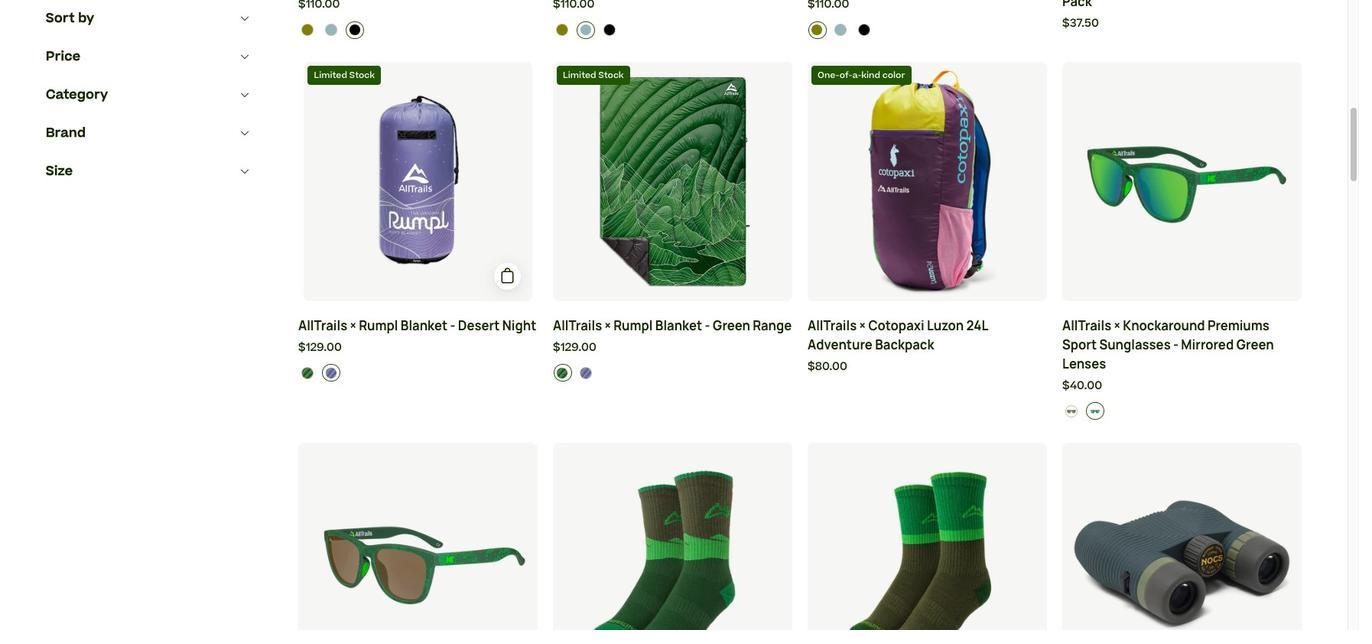 Task type: describe. For each thing, give the bounding box(es) containing it.
× for alltrails × rumpl blanket - desert night
[[350, 317, 357, 334]]

$40.00
[[1063, 378, 1103, 394]]

Amber radio
[[1063, 403, 1082, 420]]

green range radio for alltrails × rumpl blanket - desert night
[[299, 364, 317, 382]]

sage image for sage option corresponding to olive option on the right of page
[[835, 24, 847, 36]]

Sage radio
[[577, 21, 596, 39]]

- inside alltrails × knockaround premiums sport sunglasses - mirrored green lenses $40.00
[[1174, 336, 1179, 353]]

- for desert
[[450, 317, 456, 334]]

black radio for olive image within the option
[[856, 21, 874, 39]]

cotopaxi
[[869, 317, 925, 334]]

$129.00 link for desert
[[298, 339, 538, 357]]

green inside alltrails × knockaround premiums sport sunglasses - mirrored green lenses $40.00
[[1237, 336, 1275, 353]]

rumpl for green
[[614, 317, 653, 334]]

1 black image from the left
[[349, 24, 361, 36]]

desert night image
[[325, 367, 337, 379]]

$129.00 for alltrails × rumpl blanket - desert night
[[298, 339, 342, 356]]

sage radio for black radio corresponding to olive image for second black icon from the right's olive radio
[[322, 21, 341, 39]]

luzon
[[927, 317, 964, 334]]

olive image for first black icon from the right
[[811, 24, 823, 36]]

$37.50
[[1063, 15, 1099, 31]]

sort by
[[46, 9, 94, 28]]

green range radio for alltrails × rumpl blanket - green range
[[554, 364, 572, 382]]

rumpl for desert
[[359, 317, 398, 334]]

sunglasses
[[1100, 336, 1171, 353]]

× for alltrails × rumpl blanket - green range
[[605, 317, 611, 334]]

alltrails for alltrails × rumpl blanket - desert night
[[298, 317, 348, 334]]

$80.00 link
[[808, 359, 1048, 376]]

desert night radio for alltrails × rumpl blanket - desert night
[[322, 364, 341, 382]]

knockaround
[[1124, 317, 1206, 334]]

desert
[[458, 317, 500, 334]]

alltrails × cotopaxi luzon 24l adventure backpack link
[[808, 317, 1048, 355]]

24l
[[967, 317, 988, 334]]

blanket for green
[[656, 317, 703, 334]]

category button
[[46, 76, 253, 114]]

alltrails × cotopaxi luzon 24l adventure backpack $80.00
[[808, 317, 988, 375]]

mirrored
[[1182, 336, 1234, 353]]

green range image
[[301, 367, 314, 379]]

alltrails × knockaround premiums sport sunglasses - mirrored green lenses $40.00
[[1063, 317, 1275, 394]]

night
[[503, 317, 537, 334]]

× for alltrails × knockaround premiums sport sunglasses - mirrored green lenses
[[1115, 317, 1121, 334]]

alltrails × rumpl blanket - desert night $129.00
[[298, 317, 537, 356]]

size button
[[46, 152, 253, 191]]

alltrails for alltrails × knockaround premiums sport sunglasses - mirrored green lenses
[[1063, 317, 1112, 334]]

sport
[[1063, 336, 1097, 353]]



Task type: locate. For each thing, give the bounding box(es) containing it.
black image right olive option on the right of page
[[858, 24, 871, 36]]

0 horizontal spatial olive image
[[301, 24, 314, 36]]

olive image
[[556, 24, 569, 36]]

2 sage image from the left
[[835, 24, 847, 36]]

$129.00 inside the 'alltrails × rumpl blanket - green range $129.00'
[[553, 339, 597, 356]]

1 horizontal spatial blanket
[[656, 317, 703, 334]]

1 horizontal spatial $129.00 link
[[553, 339, 793, 357]]

sage image
[[325, 24, 337, 36]]

2 × from the left
[[605, 317, 611, 334]]

1 horizontal spatial sage image
[[835, 24, 847, 36]]

2 sage radio from the left
[[832, 21, 850, 39]]

1 blanket from the left
[[401, 317, 448, 334]]

olive image for second black icon from the right
[[301, 24, 314, 36]]

2 rumpl from the left
[[614, 317, 653, 334]]

Sage radio
[[322, 21, 341, 39], [832, 21, 850, 39]]

alltrails up sport
[[1063, 317, 1112, 334]]

- inside the 'alltrails × rumpl blanket - green range $129.00'
[[705, 317, 711, 334]]

3 × from the left
[[860, 317, 866, 334]]

green down premiums
[[1237, 336, 1275, 353]]

0 vertical spatial green
[[713, 317, 751, 334]]

- for green
[[705, 317, 711, 334]]

sage image
[[580, 24, 592, 36], [835, 24, 847, 36]]

1 $129.00 from the left
[[298, 339, 342, 356]]

alltrails inside the 'alltrails × rumpl blanket - green range $129.00'
[[553, 317, 602, 334]]

1 horizontal spatial green
[[1237, 336, 1275, 353]]

- left desert
[[450, 317, 456, 334]]

3 black radio from the left
[[856, 21, 874, 39]]

rumpl inside alltrails × rumpl blanket - desert night $129.00
[[359, 317, 398, 334]]

0 horizontal spatial -
[[450, 317, 456, 334]]

Mirrored Green radio
[[1087, 403, 1105, 420]]

0 horizontal spatial black radio
[[346, 21, 364, 39]]

2 olive image from the left
[[811, 24, 823, 36]]

1 black radio from the left
[[346, 21, 364, 39]]

2 $129.00 from the left
[[553, 339, 597, 356]]

alltrails up desert night image
[[298, 317, 348, 334]]

0 horizontal spatial green
[[713, 317, 751, 334]]

adventure
[[808, 336, 873, 353]]

× inside the 'alltrails × rumpl blanket - green range $129.00'
[[605, 317, 611, 334]]

olive radio left sage radio at the left top of page
[[554, 21, 572, 39]]

1 olive radio from the left
[[299, 21, 317, 39]]

Green Range radio
[[299, 364, 317, 382], [554, 364, 572, 382]]

$129.00 inside alltrails × rumpl blanket - desert night $129.00
[[298, 339, 342, 356]]

2 black image from the left
[[858, 24, 871, 36]]

sort
[[46, 9, 75, 28]]

black radio right sage icon
[[346, 21, 364, 39]]

blanket
[[401, 317, 448, 334], [656, 317, 703, 334]]

alltrails up adventure
[[808, 317, 857, 334]]

alltrails × knockaround premiums sport sunglasses - mirrored green lenses link
[[1063, 317, 1302, 374]]

rumpl inside the 'alltrails × rumpl blanket - green range $129.00'
[[614, 317, 653, 334]]

4 alltrails from the left
[[1063, 317, 1112, 334]]

0 horizontal spatial olive radio
[[299, 21, 317, 39]]

- inside alltrails × rumpl blanket - desert night $129.00
[[450, 317, 456, 334]]

sage image right olive icon
[[580, 24, 592, 36]]

0 horizontal spatial black image
[[349, 24, 361, 36]]

0 horizontal spatial green range radio
[[299, 364, 317, 382]]

$37.50 link
[[1063, 15, 1302, 33]]

olive radio for black radio corresponding to olive image for second black icon from the right
[[299, 21, 317, 39]]

1 sage image from the left
[[580, 24, 592, 36]]

amber image
[[1066, 405, 1078, 418]]

Olive radio
[[808, 21, 827, 39]]

0 horizontal spatial desert night radio
[[322, 364, 341, 382]]

olive image
[[301, 24, 314, 36], [811, 24, 823, 36]]

lenses
[[1063, 356, 1107, 372]]

$129.00 link
[[298, 339, 538, 357], [553, 339, 793, 357]]

0 horizontal spatial $129.00
[[298, 339, 342, 356]]

sage image inside radio
[[580, 24, 592, 36]]

1 × from the left
[[350, 317, 357, 334]]

Black radio
[[346, 21, 364, 39], [601, 21, 619, 39], [856, 21, 874, 39]]

1 horizontal spatial -
[[705, 317, 711, 334]]

× inside alltrails × cotopaxi luzon 24l adventure backpack $80.00
[[860, 317, 866, 334]]

0 horizontal spatial sage image
[[580, 24, 592, 36]]

3 alltrails from the left
[[808, 317, 857, 334]]

1 horizontal spatial olive radio
[[554, 21, 572, 39]]

black radio for olive icon
[[601, 21, 619, 39]]

1 horizontal spatial black radio
[[601, 21, 619, 39]]

mirrored green image
[[1090, 405, 1102, 418]]

brand
[[46, 124, 86, 142]]

olive radio left sage icon
[[299, 21, 317, 39]]

olive image inside option
[[811, 24, 823, 36]]

-
[[450, 317, 456, 334], [705, 317, 711, 334], [1174, 336, 1179, 353]]

1 horizontal spatial rumpl
[[614, 317, 653, 334]]

1 desert night radio from the left
[[322, 364, 341, 382]]

2 alltrails from the left
[[553, 317, 602, 334]]

1 horizontal spatial sage radio
[[832, 21, 850, 39]]

price
[[46, 47, 81, 66]]

2 horizontal spatial -
[[1174, 336, 1179, 353]]

alltrails inside alltrails × knockaround premiums sport sunglasses - mirrored green lenses $40.00
[[1063, 317, 1112, 334]]

alltrails × rumpl blanket - green range link
[[553, 317, 793, 336]]

2 blanket from the left
[[656, 317, 703, 334]]

1 horizontal spatial green range radio
[[554, 364, 572, 382]]

$129.00 link down alltrails × rumpl blanket - green range link
[[553, 339, 793, 357]]

$129.00 link for green
[[553, 339, 793, 357]]

by
[[78, 9, 94, 28]]

blanket inside the 'alltrails × rumpl blanket - green range $129.00'
[[656, 317, 703, 334]]

Desert Night radio
[[322, 364, 341, 382], [577, 364, 596, 382]]

2 black radio from the left
[[601, 21, 619, 39]]

$129.00
[[298, 339, 342, 356], [553, 339, 597, 356]]

green range radio left desert night image
[[299, 364, 317, 382]]

black image right sage icon
[[349, 24, 361, 36]]

sage radio for olive option on the right of page
[[832, 21, 850, 39]]

alltrails × rumpl blanket - green range $129.00
[[553, 317, 792, 356]]

1 alltrails from the left
[[298, 317, 348, 334]]

0 horizontal spatial rumpl
[[359, 317, 398, 334]]

desert night radio right green range image
[[322, 364, 341, 382]]

1 rumpl from the left
[[359, 317, 398, 334]]

black image
[[349, 24, 361, 36], [858, 24, 871, 36]]

premiums
[[1208, 317, 1270, 334]]

blanket inside alltrails × rumpl blanket - desert night $129.00
[[401, 317, 448, 334]]

0 horizontal spatial sage radio
[[322, 21, 341, 39]]

green
[[713, 317, 751, 334], [1237, 336, 1275, 353]]

black image
[[604, 24, 616, 36]]

blanket for desert
[[401, 317, 448, 334]]

1 horizontal spatial desert night radio
[[577, 364, 596, 382]]

option group
[[299, 21, 538, 39], [554, 21, 793, 39], [808, 21, 1048, 39], [299, 364, 538, 382], [554, 364, 793, 382], [1063, 403, 1303, 420]]

green range radio left desert night icon
[[554, 364, 572, 382]]

$129.00 link down alltrails × rumpl blanket - desert night link
[[298, 339, 538, 357]]

4 × from the left
[[1115, 317, 1121, 334]]

brand button
[[46, 114, 253, 152]]

sage image right olive option on the right of page
[[835, 24, 847, 36]]

alltrails × rumpl blanket - desert night link
[[298, 317, 538, 336]]

1 horizontal spatial $129.00
[[553, 339, 597, 356]]

black radio right olive option on the right of page
[[856, 21, 874, 39]]

0 horizontal spatial $129.00 link
[[298, 339, 538, 357]]

sort by button
[[46, 0, 253, 37]]

× for alltrails × cotopaxi luzon 24l adventure backpack
[[860, 317, 866, 334]]

2 olive radio from the left
[[554, 21, 572, 39]]

desert night radio for alltrails × rumpl blanket - green range
[[577, 364, 596, 382]]

1 sage radio from the left
[[322, 21, 341, 39]]

2 $129.00 link from the left
[[553, 339, 793, 357]]

alltrails for alltrails × rumpl blanket - green range
[[553, 317, 602, 334]]

$129.00 up desert night icon
[[553, 339, 597, 356]]

1 $129.00 link from the left
[[298, 339, 538, 357]]

backpack
[[875, 336, 935, 353]]

1 olive image from the left
[[301, 24, 314, 36]]

$80.00
[[808, 359, 848, 375]]

- left range
[[705, 317, 711, 334]]

price button
[[46, 37, 253, 76]]

size
[[46, 162, 73, 181]]

1 vertical spatial green
[[1237, 336, 1275, 353]]

sage image for sage radio at the left top of page
[[580, 24, 592, 36]]

green inside the 'alltrails × rumpl blanket - green range $129.00'
[[713, 317, 751, 334]]

alltrails inside alltrails × rumpl blanket - desert night $129.00
[[298, 317, 348, 334]]

alltrails
[[298, 317, 348, 334], [553, 317, 602, 334], [808, 317, 857, 334], [1063, 317, 1112, 334]]

$129.00 up desert night image
[[298, 339, 342, 356]]

rumpl
[[359, 317, 398, 334], [614, 317, 653, 334]]

green range image
[[556, 367, 569, 379]]

black radio for olive image for second black icon from the right
[[346, 21, 364, 39]]

1 horizontal spatial black image
[[858, 24, 871, 36]]

0 horizontal spatial blanket
[[401, 317, 448, 334]]

range
[[753, 317, 792, 334]]

olive radio for black radio corresponding to olive icon
[[554, 21, 572, 39]]

desert night radio right green range icon
[[577, 364, 596, 382]]

Olive radio
[[299, 21, 317, 39], [554, 21, 572, 39]]

black radio right sage radio at the left top of page
[[601, 21, 619, 39]]

green left range
[[713, 317, 751, 334]]

$40.00 link
[[1063, 378, 1302, 395]]

alltrails up desert night icon
[[553, 317, 602, 334]]

sage image inside option
[[835, 24, 847, 36]]

× inside alltrails × knockaround premiums sport sunglasses - mirrored green lenses $40.00
[[1115, 317, 1121, 334]]

1 green range radio from the left
[[299, 364, 317, 382]]

×
[[350, 317, 357, 334], [605, 317, 611, 334], [860, 317, 866, 334], [1115, 317, 1121, 334]]

alltrails inside alltrails × cotopaxi luzon 24l adventure backpack $80.00
[[808, 317, 857, 334]]

alltrails for alltrails × cotopaxi luzon 24l adventure backpack
[[808, 317, 857, 334]]

2 desert night radio from the left
[[577, 364, 596, 382]]

2 horizontal spatial black radio
[[856, 21, 874, 39]]

2 green range radio from the left
[[554, 364, 572, 382]]

category
[[46, 86, 108, 104]]

× inside alltrails × rumpl blanket - desert night $129.00
[[350, 317, 357, 334]]

- down knockaround
[[1174, 336, 1179, 353]]

1 horizontal spatial olive image
[[811, 24, 823, 36]]

desert night image
[[580, 367, 592, 379]]

$129.00 for alltrails × rumpl blanket - green range
[[553, 339, 597, 356]]



Task type: vqa. For each thing, say whether or not it's contained in the screenshot.
leftmost DESERT NIGHT radio
yes



